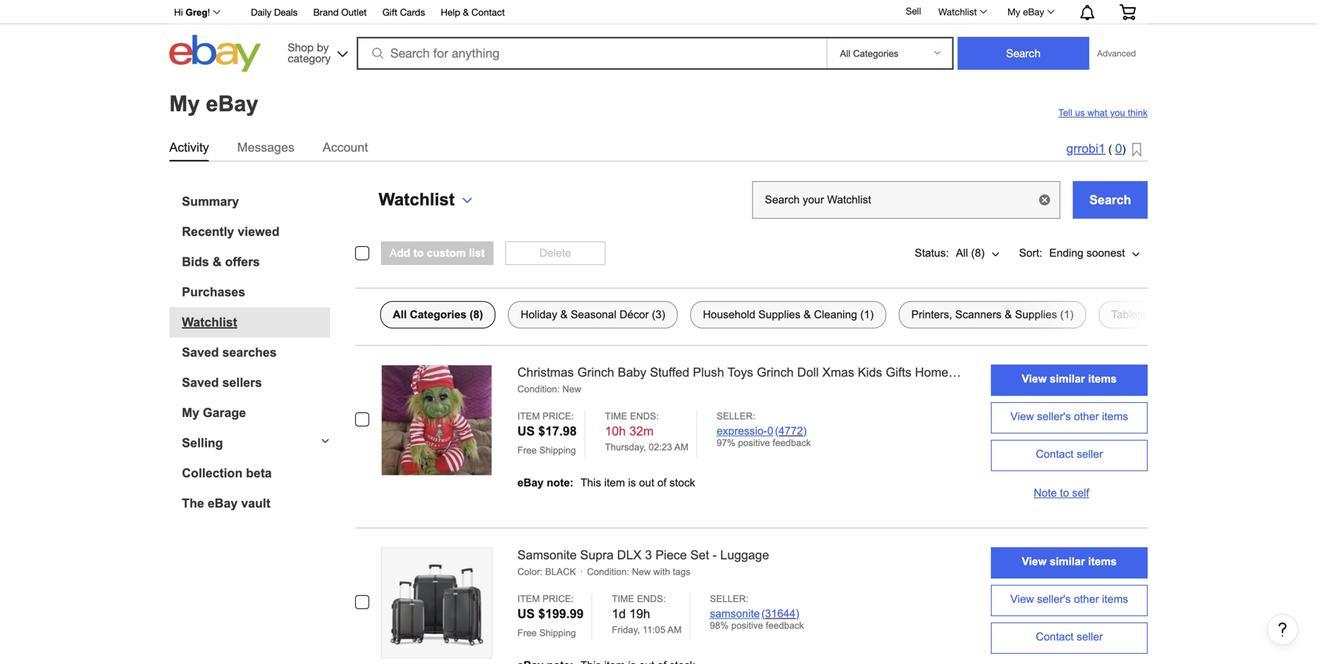 Task type: describe. For each thing, give the bounding box(es) containing it.
positive inside seller: samsonite (31644) 98% positive feedback
[[731, 620, 763, 631]]

us
[[1075, 107, 1085, 118]]

color : black
[[518, 566, 576, 577]]

brand outlet link
[[313, 4, 367, 22]]

view for second view seller's other items link from the top
[[1011, 593, 1034, 605]]

my ebay inside main content
[[169, 91, 258, 116]]

activity
[[169, 140, 209, 154]]

saved sellers
[[182, 376, 262, 390]]

expressio-0 link
[[717, 425, 774, 437]]

item for $17.98
[[518, 411, 540, 421]]

status: all (8)
[[915, 247, 985, 259]]

sort:
[[1019, 247, 1043, 259]]

-
[[713, 548, 717, 562]]

98%
[[710, 620, 729, 631]]

tell
[[1059, 107, 1073, 118]]

)
[[1122, 143, 1126, 155]]

view seller's other items for second view seller's other items link from the bottom of the the "my ebay" main content
[[1011, 411, 1129, 423]]

recently viewed link
[[182, 225, 330, 239]]

samsonite supra dlx 3 piece set - luggage image
[[382, 548, 492, 658]]

grrobi1 ( 0 )
[[1067, 142, 1126, 156]]

to for add
[[414, 247, 424, 259]]

daily deals link
[[251, 4, 298, 22]]

32m
[[630, 424, 654, 438]]

black
[[545, 566, 576, 577]]

collection beta
[[182, 466, 272, 480]]

your shopping cart image
[[1119, 4, 1137, 20]]

decor
[[952, 365, 986, 380]]

view similar items for second view seller's other items link from the bottom of the the "my ebay" main content
[[1022, 373, 1117, 385]]

free for us $17.98
[[518, 445, 537, 455]]

christmas grinch baby stuffed plush toys grinch doll xmas kids gifts home decor condition: new
[[518, 365, 986, 394]]

item price: us $17.98 free shipping
[[518, 411, 577, 455]]

my ebay inside my ebay link
[[1008, 6, 1045, 17]]

seller: for 10h 32m
[[717, 411, 756, 421]]

summary link
[[182, 194, 330, 209]]

view similar items link for second view seller's other items link from the bottom of the the "my ebay" main content
[[991, 365, 1148, 396]]

(8)
[[971, 247, 985, 259]]

view seller's other items for second view seller's other items link from the top
[[1011, 593, 1129, 605]]

account link
[[323, 137, 368, 158]]

beta
[[246, 466, 272, 480]]

& for bids
[[213, 255, 222, 269]]

tell us what you think
[[1059, 107, 1148, 118]]

similar for second view seller's other items link from the top
[[1050, 556, 1085, 568]]

seller: for 1d 19h
[[710, 593, 749, 604]]

garage
[[203, 406, 246, 420]]

note to self
[[1034, 487, 1090, 499]]

help & contact link
[[441, 4, 505, 22]]

you
[[1110, 107, 1126, 118]]

saved for saved sellers
[[182, 376, 219, 390]]

seller: expressio-0 (4772) 97% positive feedback
[[717, 411, 811, 448]]

daily
[[251, 7, 272, 18]]

supra
[[580, 548, 614, 562]]

xmas
[[823, 365, 855, 380]]

ends: for 10h 32m
[[630, 411, 659, 421]]

seller's for second view seller's other items link from the top
[[1037, 593, 1071, 605]]

19h
[[630, 607, 650, 621]]

cards
[[400, 7, 425, 18]]

the ebay vault
[[182, 496, 270, 511]]

account
[[323, 140, 368, 154]]

messages link
[[237, 137, 295, 158]]

all
[[956, 247, 968, 259]]

help & contact
[[441, 7, 505, 18]]

view similar items link for second view seller's other items link from the top
[[991, 547, 1148, 579]]

seller for second view seller's other items link from the bottom of the the "my ebay" main content
[[1077, 448, 1103, 460]]

contact seller for second view seller's other items link from the top
[[1036, 631, 1103, 643]]

time ends: 1d 19h friday, 11:05 am
[[612, 593, 682, 635]]

my garage link
[[182, 406, 330, 420]]

time for 1d
[[612, 593, 635, 604]]

delete
[[540, 247, 571, 259]]

piece
[[656, 548, 687, 562]]

activity link
[[169, 137, 209, 158]]

0 for grrobi1
[[1115, 142, 1122, 156]]

note to self button
[[991, 478, 1148, 509]]

price: for $199.99
[[543, 593, 574, 604]]

item price: us $199.99 free shipping
[[518, 593, 584, 638]]

free for us $199.99
[[518, 628, 537, 638]]

recently
[[182, 225, 234, 239]]

recently viewed
[[182, 225, 280, 239]]

advanced link
[[1090, 38, 1144, 69]]

hi greg !
[[174, 7, 210, 18]]

1 vertical spatial my
[[169, 91, 200, 116]]

saved searches link
[[182, 345, 330, 360]]

my for my garage link
[[182, 406, 199, 420]]

1 horizontal spatial condition:
[[587, 566, 629, 577]]

the
[[182, 496, 204, 511]]

thursday,
[[605, 442, 646, 452]]

out
[[639, 477, 654, 489]]

account navigation
[[165, 0, 1148, 24]]

searches
[[222, 345, 277, 360]]

to for note
[[1060, 487, 1069, 499]]

1 grinch from the left
[[578, 365, 614, 380]]

purchases
[[182, 285, 245, 299]]

my ebay link
[[999, 2, 1062, 21]]

this
[[581, 477, 601, 489]]

view similar items for second view seller's other items link from the top
[[1022, 556, 1117, 568]]

self
[[1072, 487, 1090, 499]]

0 link
[[1115, 142, 1122, 156]]

11:05
[[643, 624, 666, 635]]

(4772)
[[775, 425, 807, 437]]

baby
[[618, 365, 647, 380]]

delete button
[[505, 242, 606, 265]]

contact for second view seller's other items link from the top
[[1036, 631, 1074, 643]]

other for second view seller's other items link from the top
[[1074, 593, 1099, 605]]

(4772) link
[[775, 425, 807, 437]]

bids
[[182, 255, 209, 269]]

plush
[[693, 365, 724, 380]]

ebay inside my ebay link
[[1023, 6, 1045, 17]]

new inside christmas grinch baby stuffed plush toys grinch doll xmas kids gifts home decor condition: new
[[563, 384, 581, 394]]

positive inside seller: expressio-0 (4772) 97% positive feedback
[[738, 437, 770, 448]]

stuffed
[[650, 365, 690, 380]]

my ebay main content
[[6, 76, 1311, 664]]

other for second view seller's other items link from the bottom of the the "my ebay" main content
[[1074, 411, 1099, 423]]

none submit inside shop by category banner
[[958, 37, 1090, 70]]

none text field inside the "my ebay" main content
[[753, 181, 1061, 219]]

1 vertical spatial new
[[632, 566, 651, 577]]

ends: for 1d 19h
[[637, 593, 666, 604]]

brand outlet
[[313, 7, 367, 18]]

shop by category
[[288, 41, 331, 65]]

note:
[[547, 477, 574, 489]]

gifts
[[886, 365, 912, 380]]

sell link
[[899, 6, 928, 17]]



Task type: vqa. For each thing, say whether or not it's contained in the screenshot.
The Collection Beta LINK
yes



Task type: locate. For each thing, give the bounding box(es) containing it.
category
[[288, 52, 331, 65]]

1 vertical spatial time
[[612, 593, 635, 604]]

1 horizontal spatial my ebay
[[1008, 6, 1045, 17]]

samsonite supra dlx 3 piece set - luggage link
[[518, 547, 962, 564]]

0 horizontal spatial my ebay
[[169, 91, 258, 116]]

bids & offers
[[182, 255, 260, 269]]

& inside 'account' navigation
[[463, 7, 469, 18]]

us
[[518, 424, 535, 438], [518, 607, 535, 621]]

(31644) link
[[762, 608, 799, 620]]

us left $199.99
[[518, 607, 535, 621]]

0 vertical spatial condition:
[[518, 384, 560, 394]]

am right 11:05
[[668, 624, 682, 635]]

2 free from the top
[[518, 628, 537, 638]]

my inside my ebay link
[[1008, 6, 1021, 17]]

messages
[[237, 140, 295, 154]]

2 contact seller button from the top
[[991, 623, 1148, 654]]

saved searches
[[182, 345, 277, 360]]

saved up the my garage
[[182, 376, 219, 390]]

shipping down "$17.98" at the bottom of the page
[[540, 445, 576, 455]]

0 vertical spatial &
[[463, 7, 469, 18]]

1 vertical spatial feedback
[[766, 620, 804, 631]]

samsonite supra dlx 3 piece set - luggage
[[518, 548, 769, 562]]

0 horizontal spatial &
[[213, 255, 222, 269]]

1 vertical spatial seller's
[[1037, 593, 1071, 605]]

view seller's other items link
[[991, 402, 1148, 434], [991, 585, 1148, 616]]

to inside "button"
[[1060, 487, 1069, 499]]

us for us $199.99
[[518, 607, 535, 621]]

0 horizontal spatial watchlist
[[182, 315, 237, 329]]

seller for second view seller's other items link from the top
[[1077, 631, 1103, 643]]

to left self
[[1060, 487, 1069, 499]]

0 vertical spatial ends:
[[630, 411, 659, 421]]

selling
[[182, 436, 223, 450]]

0 vertical spatial us
[[518, 424, 535, 438]]

1 vertical spatial seller
[[1077, 631, 1103, 643]]

1 us from the top
[[518, 424, 535, 438]]

1 vertical spatial view seller's other items
[[1011, 593, 1129, 605]]

item inside item price: us $199.99 free shipping
[[518, 593, 540, 604]]

1 vertical spatial contact seller
[[1036, 631, 1103, 643]]

condition: down supra
[[587, 566, 629, 577]]

ends: up "19h"
[[637, 593, 666, 604]]

1 vertical spatial us
[[518, 607, 535, 621]]

gift
[[383, 7, 398, 18]]

make this page your my ebay homepage image
[[1132, 143, 1142, 158]]

0 vertical spatial time
[[605, 411, 628, 421]]

None text field
[[753, 181, 1061, 219]]

1 vertical spatial free
[[518, 628, 537, 638]]

new down christmas
[[563, 384, 581, 394]]

ends: inside "time ends: 1d 19h friday, 11:05 am"
[[637, 593, 666, 604]]

time up 1d
[[612, 593, 635, 604]]

10h
[[605, 424, 626, 438]]

free inside item price: us $17.98 free shipping
[[518, 445, 537, 455]]

condition: new with tags
[[587, 566, 691, 577]]

add
[[390, 247, 410, 259]]

1 contact seller button from the top
[[991, 440, 1148, 471]]

1 vertical spatial price:
[[543, 593, 574, 604]]

price: for $17.98
[[543, 411, 574, 421]]

to right add
[[414, 247, 424, 259]]

grrobi1 link
[[1067, 142, 1106, 156]]

item up "$17.98" at the bottom of the page
[[518, 411, 540, 421]]

watchlist right sell
[[939, 6, 977, 17]]

dlx
[[617, 548, 642, 562]]

positive down samsonite link
[[731, 620, 763, 631]]

contact for second view seller's other items link from the bottom of the the "my ebay" main content
[[1036, 448, 1074, 460]]

1 vertical spatial to
[[1060, 487, 1069, 499]]

help, opens dialogs image
[[1275, 622, 1291, 637]]

saved up saved sellers
[[182, 345, 219, 360]]

watchlist for the bottom watchlist link
[[182, 315, 237, 329]]

0 horizontal spatial watchlist link
[[182, 315, 330, 330]]

item inside item price: us $17.98 free shipping
[[518, 411, 540, 421]]

& for help
[[463, 7, 469, 18]]

None submit
[[958, 37, 1090, 70]]

time for 10h
[[605, 411, 628, 421]]

2 saved from the top
[[182, 376, 219, 390]]

time inside time ends: 10h 32m thursday, 02:23 am
[[605, 411, 628, 421]]

price: inside item price: us $17.98 free shipping
[[543, 411, 574, 421]]

0 vertical spatial other
[[1074, 411, 1099, 423]]

1 vertical spatial view seller's other items link
[[991, 585, 1148, 616]]

collection
[[182, 466, 243, 480]]

us for us $17.98
[[518, 424, 535, 438]]

1 seller from the top
[[1077, 448, 1103, 460]]

2 view similar items from the top
[[1022, 556, 1117, 568]]

luggage
[[721, 548, 769, 562]]

0 vertical spatial contact seller button
[[991, 440, 1148, 471]]

soonest
[[1087, 247, 1125, 259]]

1 contact seller from the top
[[1036, 448, 1103, 460]]

2 seller's from the top
[[1037, 593, 1071, 605]]

1 vertical spatial contact seller button
[[991, 623, 1148, 654]]

2 grinch from the left
[[757, 365, 794, 380]]

ebay
[[1023, 6, 1045, 17], [206, 91, 258, 116], [518, 477, 544, 489], [208, 496, 238, 511]]

seller's
[[1037, 411, 1071, 423], [1037, 593, 1071, 605]]

watchlist
[[939, 6, 977, 17], [379, 190, 455, 209], [182, 315, 237, 329]]

:
[[540, 566, 543, 577]]

(31644)
[[762, 608, 799, 620]]

stock
[[670, 477, 695, 489]]

list
[[469, 247, 485, 259]]

time ends: 10h 32m thursday, 02:23 am
[[605, 411, 689, 452]]

watchlist up add
[[379, 190, 455, 209]]

to inside button
[[414, 247, 424, 259]]

shop
[[288, 41, 314, 54]]

contact seller button
[[991, 440, 1148, 471], [991, 623, 1148, 654]]

1 vertical spatial positive
[[731, 620, 763, 631]]

advanced
[[1097, 48, 1136, 58]]

free inside item price: us $199.99 free shipping
[[518, 628, 537, 638]]

0 vertical spatial new
[[563, 384, 581, 394]]

friday,
[[612, 624, 640, 635]]

christmas grinch baby stuffed plush toys grinch doll xmas kids gifts home decor image
[[382, 365, 492, 475]]

ends: up 32m
[[630, 411, 659, 421]]

saved for saved searches
[[182, 345, 219, 360]]

0 vertical spatial my
[[1008, 6, 1021, 17]]

1 horizontal spatial watchlist
[[379, 190, 455, 209]]

watchlist inside dropdown button
[[379, 190, 455, 209]]

1 horizontal spatial watchlist link
[[930, 2, 994, 21]]

1 vertical spatial my ebay
[[169, 91, 258, 116]]

hi
[[174, 7, 183, 18]]

Search for anything text field
[[359, 38, 824, 68]]

am right the 02:23
[[674, 442, 689, 452]]

0 vertical spatial price:
[[543, 411, 574, 421]]

0 vertical spatial view seller's other items
[[1011, 411, 1129, 423]]

1 seller's from the top
[[1037, 411, 1071, 423]]

0 vertical spatial view similar items
[[1022, 373, 1117, 385]]

bids & offers link
[[182, 255, 330, 269]]

2 us from the top
[[518, 607, 535, 621]]

item down color
[[518, 593, 540, 604]]

2 vertical spatial watchlist
[[182, 315, 237, 329]]

my for my ebay link
[[1008, 6, 1021, 17]]

view similar items
[[1022, 373, 1117, 385], [1022, 556, 1117, 568]]

contact seller for second view seller's other items link from the bottom of the the "my ebay" main content
[[1036, 448, 1103, 460]]

item for $199.99
[[518, 593, 540, 604]]

2 vertical spatial my
[[182, 406, 199, 420]]

price: up "$17.98" at the bottom of the page
[[543, 411, 574, 421]]

& inside the "my ebay" main content
[[213, 255, 222, 269]]

1 vertical spatial watchlist
[[379, 190, 455, 209]]

watchlist inside 'account' navigation
[[939, 6, 977, 17]]

watchlist link down purchases link
[[182, 315, 330, 330]]

1 vertical spatial condition:
[[587, 566, 629, 577]]

1 vertical spatial view similar items
[[1022, 556, 1117, 568]]

sellers
[[222, 376, 262, 390]]

0 vertical spatial similar
[[1050, 373, 1085, 385]]

0 for seller:
[[767, 425, 774, 437]]

watchlist link
[[930, 2, 994, 21], [182, 315, 330, 330]]

1 vertical spatial similar
[[1050, 556, 1085, 568]]

shipping inside item price: us $199.99 free shipping
[[540, 628, 576, 638]]

2 view seller's other items link from the top
[[991, 585, 1148, 616]]

feedback down (4772) 'link'
[[773, 437, 811, 448]]

1 vertical spatial other
[[1074, 593, 1099, 605]]

collection beta link
[[182, 466, 330, 481]]

0 vertical spatial seller
[[1077, 448, 1103, 460]]

offers
[[225, 255, 260, 269]]

items
[[1088, 373, 1117, 385], [1102, 411, 1129, 423], [1088, 556, 1117, 568], [1102, 593, 1129, 605]]

help
[[441, 7, 460, 18]]

seller: up samsonite link
[[710, 593, 749, 604]]

0 horizontal spatial 0
[[767, 425, 774, 437]]

feedback inside seller: samsonite (31644) 98% positive feedback
[[766, 620, 804, 631]]

new
[[563, 384, 581, 394], [632, 566, 651, 577]]

1 vertical spatial 0
[[767, 425, 774, 437]]

time inside "time ends: 1d 19h friday, 11:05 am"
[[612, 593, 635, 604]]

0 horizontal spatial grinch
[[578, 365, 614, 380]]

watchlist link right sell
[[930, 2, 994, 21]]

1 similar from the top
[[1050, 373, 1085, 385]]

2 view seller's other items from the top
[[1011, 593, 1129, 605]]

1 vertical spatial view similar items link
[[991, 547, 1148, 579]]

to
[[414, 247, 424, 259], [1060, 487, 1069, 499]]

contact inside 'account' navigation
[[472, 7, 505, 18]]

ends: inside time ends: 10h 32m thursday, 02:23 am
[[630, 411, 659, 421]]

seller: inside seller: samsonite (31644) 98% positive feedback
[[710, 593, 749, 604]]

!
[[208, 7, 210, 18]]

gift cards link
[[383, 4, 425, 22]]

2 horizontal spatial watchlist
[[939, 6, 977, 17]]

seller
[[1077, 448, 1103, 460], [1077, 631, 1103, 643]]

us inside item price: us $199.99 free shipping
[[518, 607, 535, 621]]

0 horizontal spatial condition:
[[518, 384, 560, 394]]

2 vertical spatial contact
[[1036, 631, 1074, 643]]

0 vertical spatial view seller's other items link
[[991, 402, 1148, 434]]

0 vertical spatial positive
[[738, 437, 770, 448]]

0 vertical spatial feedback
[[773, 437, 811, 448]]

christmas grinch baby stuffed plush toys grinch doll xmas kids gifts home decor link
[[518, 365, 986, 381]]

0 vertical spatial view similar items link
[[991, 365, 1148, 396]]

0 vertical spatial seller's
[[1037, 411, 1071, 423]]

grinch
[[578, 365, 614, 380], [757, 365, 794, 380]]

1 vertical spatial am
[[668, 624, 682, 635]]

1 vertical spatial ends:
[[637, 593, 666, 604]]

grinch left baby
[[578, 365, 614, 380]]

view for view similar items link corresponding to second view seller's other items link from the top
[[1022, 556, 1047, 568]]

0 vertical spatial saved
[[182, 345, 219, 360]]

1 horizontal spatial grinch
[[757, 365, 794, 380]]

0 vertical spatial watchlist
[[939, 6, 977, 17]]

view
[[1022, 373, 1047, 385], [1011, 411, 1034, 423], [1022, 556, 1047, 568], [1011, 593, 1034, 605]]

seller's for second view seller's other items link from the bottom of the the "my ebay" main content
[[1037, 411, 1071, 423]]

0 vertical spatial my ebay
[[1008, 6, 1045, 17]]

1 view similar items link from the top
[[991, 365, 1148, 396]]

time up '10h'
[[605, 411, 628, 421]]

greg
[[186, 7, 208, 18]]

positive down expressio-0 'link'
[[738, 437, 770, 448]]

watchlist for topmost watchlist link
[[939, 6, 977, 17]]

shop by category banner
[[165, 0, 1148, 76]]

new down samsonite supra dlx 3 piece set - luggage
[[632, 566, 651, 577]]

similar for second view seller's other items link from the bottom of the the "my ebay" main content
[[1050, 373, 1085, 385]]

ebay inside the ebay vault link
[[208, 496, 238, 511]]

2 seller from the top
[[1077, 631, 1103, 643]]

shipping down $199.99
[[540, 628, 576, 638]]

1 view similar items from the top
[[1022, 373, 1117, 385]]

by
[[317, 41, 329, 54]]

1 vertical spatial contact
[[1036, 448, 1074, 460]]

shipping for $17.98
[[540, 445, 576, 455]]

shipping inside item price: us $17.98 free shipping
[[540, 445, 576, 455]]

1 vertical spatial watchlist link
[[182, 315, 330, 330]]

time
[[605, 411, 628, 421], [612, 593, 635, 604]]

1 price: from the top
[[543, 411, 574, 421]]

my inside my garage link
[[182, 406, 199, 420]]

0 vertical spatial contact
[[472, 7, 505, 18]]

brand
[[313, 7, 339, 18]]

tags
[[673, 566, 691, 577]]

2 other from the top
[[1074, 593, 1099, 605]]

am for 32m
[[674, 442, 689, 452]]

condition: down christmas
[[518, 384, 560, 394]]

1 vertical spatial seller:
[[710, 593, 749, 604]]

is
[[628, 477, 636, 489]]

shop by category button
[[281, 35, 351, 69]]

all (8) button
[[949, 238, 1008, 269]]

view seller's other items
[[1011, 411, 1129, 423], [1011, 593, 1129, 605]]

0 vertical spatial shipping
[[540, 445, 576, 455]]

0 vertical spatial contact seller
[[1036, 448, 1103, 460]]

item
[[604, 477, 625, 489]]

0 vertical spatial seller:
[[717, 411, 756, 421]]

feedback
[[773, 437, 811, 448], [766, 620, 804, 631]]

1 free from the top
[[518, 445, 537, 455]]

0 vertical spatial watchlist link
[[930, 2, 994, 21]]

2 price: from the top
[[543, 593, 574, 604]]

1 horizontal spatial 0
[[1115, 142, 1122, 156]]

1d
[[612, 607, 626, 621]]

2 contact seller from the top
[[1036, 631, 1103, 643]]

1 horizontal spatial new
[[632, 566, 651, 577]]

think
[[1128, 107, 1148, 118]]

samsonite
[[518, 548, 577, 562]]

0 vertical spatial to
[[414, 247, 424, 259]]

feedback down (31644)
[[766, 620, 804, 631]]

0 vertical spatial am
[[674, 442, 689, 452]]

am inside "time ends: 1d 19h friday, 11:05 am"
[[668, 624, 682, 635]]

0 vertical spatial free
[[518, 445, 537, 455]]

0 left (4772) 'link'
[[767, 425, 774, 437]]

set
[[691, 548, 709, 562]]

0 vertical spatial 0
[[1115, 142, 1122, 156]]

2 view similar items link from the top
[[991, 547, 1148, 579]]

feedback inside seller: expressio-0 (4772) 97% positive feedback
[[773, 437, 811, 448]]

condition: inside christmas grinch baby stuffed plush toys grinch doll xmas kids gifts home decor condition: new
[[518, 384, 560, 394]]

1 saved from the top
[[182, 345, 219, 360]]

price: up $199.99
[[543, 593, 574, 604]]

1 shipping from the top
[[540, 445, 576, 455]]

color
[[518, 566, 540, 577]]

contact seller
[[1036, 448, 1103, 460], [1036, 631, 1103, 643]]

purchases link
[[182, 285, 330, 300]]

0 horizontal spatial new
[[563, 384, 581, 394]]

samsonite link
[[710, 608, 760, 620]]

$17.98
[[538, 424, 577, 438]]

0 horizontal spatial to
[[414, 247, 424, 259]]

grinch left doll
[[757, 365, 794, 380]]

1 item from the top
[[518, 411, 540, 421]]

shipping for $199.99
[[540, 628, 576, 638]]

us inside item price: us $17.98 free shipping
[[518, 424, 535, 438]]

2 shipping from the top
[[540, 628, 576, 638]]

sell
[[906, 6, 921, 17]]

am for 19h
[[668, 624, 682, 635]]

price: inside item price: us $199.99 free shipping
[[543, 593, 574, 604]]

1 horizontal spatial &
[[463, 7, 469, 18]]

ending soonest button
[[1043, 238, 1148, 269]]

seller: inside seller: expressio-0 (4772) 97% positive feedback
[[717, 411, 756, 421]]

1 vertical spatial &
[[213, 255, 222, 269]]

0 vertical spatial item
[[518, 411, 540, 421]]

seller: up expressio-
[[717, 411, 756, 421]]

view for second view seller's other items link from the bottom of the the "my ebay" main content
[[1011, 411, 1034, 423]]

watchlist button
[[379, 190, 474, 210]]

us left "$17.98" at the bottom of the page
[[518, 424, 535, 438]]

outlet
[[341, 7, 367, 18]]

1 vertical spatial item
[[518, 593, 540, 604]]

view for second view seller's other items link from the bottom of the the "my ebay" main content view similar items link
[[1022, 373, 1047, 385]]

1 vertical spatial shipping
[[540, 628, 576, 638]]

ending
[[1050, 247, 1084, 259]]

1 other from the top
[[1074, 411, 1099, 423]]

watchlist down purchases
[[182, 315, 237, 329]]

2 similar from the top
[[1050, 556, 1085, 568]]

1 view seller's other items link from the top
[[991, 402, 1148, 434]]

& right bids
[[213, 255, 222, 269]]

contact seller button for second view seller's other items link from the top
[[991, 623, 1148, 654]]

2 item from the top
[[518, 593, 540, 604]]

1 view seller's other items from the top
[[1011, 411, 1129, 423]]

1 horizontal spatial to
[[1060, 487, 1069, 499]]

0 right the (
[[1115, 142, 1122, 156]]

contact seller button for second view seller's other items link from the bottom of the the "my ebay" main content
[[991, 440, 1148, 471]]

& right help
[[463, 7, 469, 18]]

expressio-
[[717, 425, 767, 437]]

am inside time ends: 10h 32m thursday, 02:23 am
[[674, 442, 689, 452]]

1 vertical spatial saved
[[182, 376, 219, 390]]

0 inside seller: expressio-0 (4772) 97% positive feedback
[[767, 425, 774, 437]]



